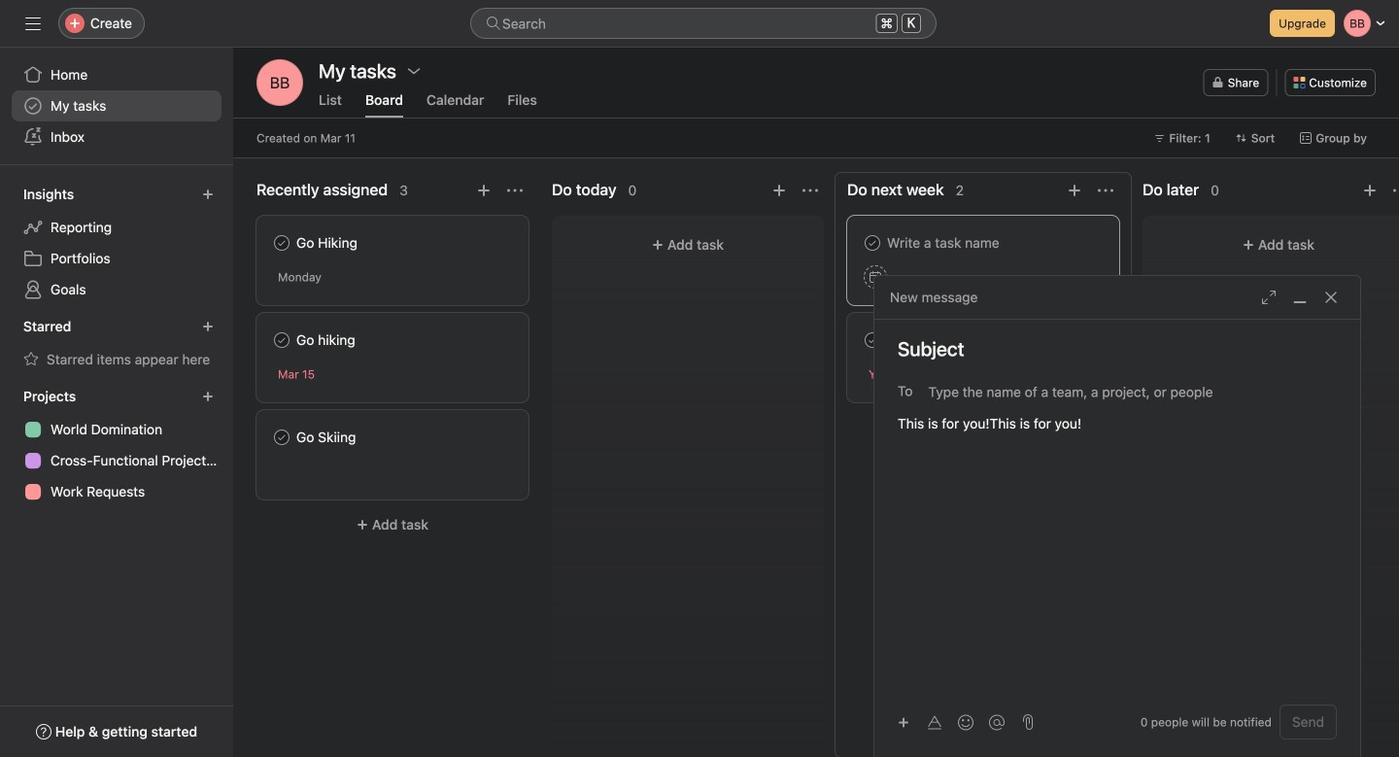 Task type: locate. For each thing, give the bounding box(es) containing it.
0 vertical spatial mark complete image
[[270, 329, 294, 352]]

mark complete image
[[270, 231, 294, 255], [861, 231, 885, 255], [861, 329, 885, 352]]

mark complete image for first add task image from the left
[[270, 231, 294, 255]]

1 horizontal spatial more section actions image
[[1394, 183, 1400, 198]]

add task image
[[476, 183, 492, 198], [1067, 183, 1083, 198]]

1 horizontal spatial add task image
[[1067, 183, 1083, 198]]

close image
[[1324, 290, 1340, 305]]

1 vertical spatial mark complete image
[[270, 426, 294, 449]]

minimize image
[[1293, 290, 1308, 305]]

1 more section actions image from the left
[[507, 183, 523, 198]]

view profile settings image
[[257, 59, 303, 106]]

1 horizontal spatial more section actions image
[[803, 183, 819, 198]]

mark complete image for first add task image from right
[[861, 231, 885, 255]]

Search tasks, projects, and more text field
[[471, 8, 937, 39]]

insights element
[[0, 177, 233, 309]]

mark complete image
[[270, 329, 294, 352], [270, 426, 294, 449]]

2 mark complete checkbox from the top
[[270, 329, 294, 352]]

1 vertical spatial mark complete checkbox
[[270, 329, 294, 352]]

1 horizontal spatial add task image
[[1363, 183, 1378, 198]]

Write a task name text field
[[864, 232, 1103, 254]]

new project or portfolio image
[[202, 391, 214, 402]]

1 add task image from the left
[[772, 183, 787, 198]]

add task image
[[772, 183, 787, 198], [1363, 183, 1378, 198]]

0 vertical spatial mark complete checkbox
[[861, 231, 885, 255]]

None field
[[471, 8, 937, 39]]

add items to starred image
[[202, 321, 214, 332]]

Type the name of a team, a project, or people text field
[[929, 380, 1327, 403]]

0 vertical spatial mark complete checkbox
[[270, 231, 294, 255]]

0 horizontal spatial add task image
[[476, 183, 492, 198]]

Mark complete checkbox
[[270, 231, 294, 255], [270, 329, 294, 352]]

1 add task image from the left
[[476, 183, 492, 198]]

more section actions image
[[1099, 183, 1114, 198], [1394, 183, 1400, 198]]

2 add task image from the left
[[1363, 183, 1378, 198]]

1 vertical spatial mark complete checkbox
[[861, 329, 885, 352]]

expand popout to full screen image
[[1262, 290, 1277, 305]]

0 horizontal spatial more section actions image
[[1099, 183, 1114, 198]]

more section actions image
[[507, 183, 523, 198], [803, 183, 819, 198]]

Mark complete checkbox
[[861, 231, 885, 255], [861, 329, 885, 352], [270, 426, 294, 449]]

hide sidebar image
[[25, 16, 41, 31]]

0 horizontal spatial more section actions image
[[507, 183, 523, 198]]

dialog
[[875, 276, 1361, 757]]

toolbar
[[890, 708, 1015, 736]]

0 horizontal spatial add task image
[[772, 183, 787, 198]]



Task type: describe. For each thing, give the bounding box(es) containing it.
Add subject text field
[[875, 335, 1361, 363]]

1 mark complete image from the top
[[270, 329, 294, 352]]

2 more section actions image from the left
[[1394, 183, 1400, 198]]

add task image for 2nd more section actions icon from left
[[772, 183, 787, 198]]

show options image
[[406, 63, 422, 79]]

global element
[[0, 48, 233, 164]]

add task image for first more section actions image from the right
[[1363, 183, 1378, 198]]

projects element
[[0, 379, 233, 511]]

2 more section actions image from the left
[[803, 183, 819, 198]]

1 mark complete checkbox from the top
[[270, 231, 294, 255]]

insert an object image
[[898, 717, 910, 729]]

2 vertical spatial mark complete checkbox
[[270, 426, 294, 449]]

at mention image
[[990, 715, 1005, 731]]

2 mark complete image from the top
[[270, 426, 294, 449]]

2 add task image from the left
[[1067, 183, 1083, 198]]

starred element
[[0, 309, 233, 379]]

1 more section actions image from the left
[[1099, 183, 1114, 198]]

new insights image
[[202, 189, 214, 200]]



Task type: vqa. For each thing, say whether or not it's contained in the screenshot.
'Insert an object' image at the bottom of the page
yes



